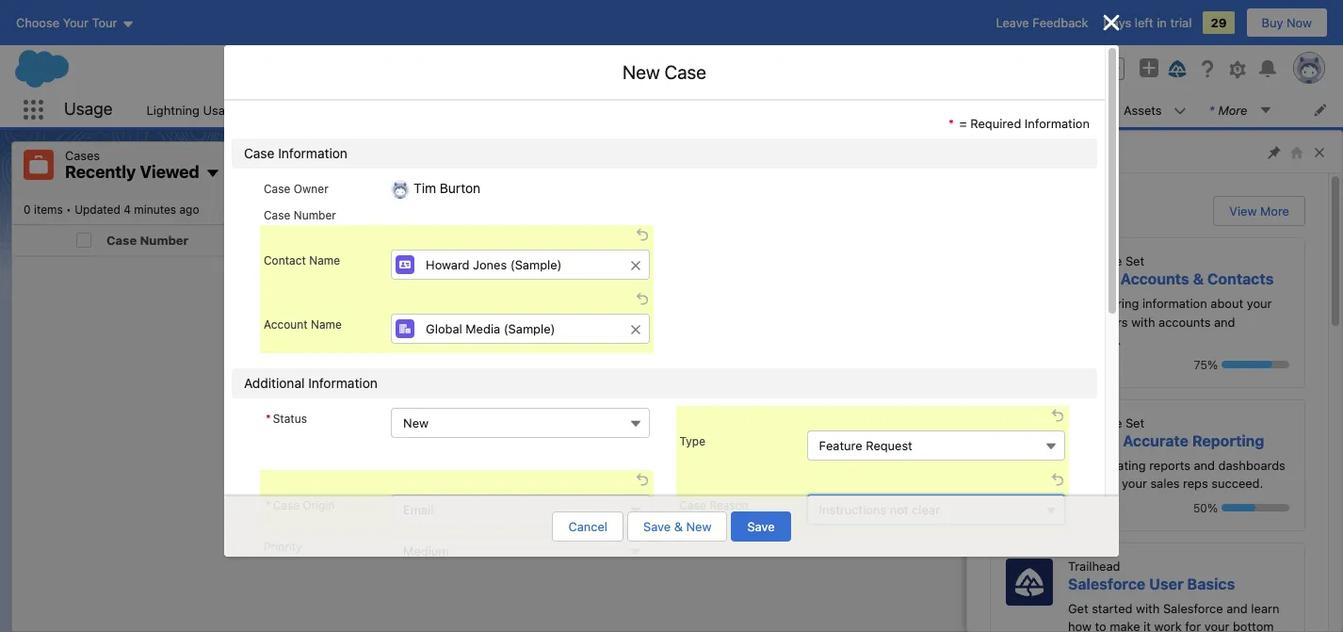 Task type: vqa. For each thing, say whether or not it's contained in the screenshot.
the leftmost '* My Opportunities | Opportunities'
no



Task type: locate. For each thing, give the bounding box(es) containing it.
cases right cases "image"
[[65, 148, 100, 163]]

and for accurate
[[1195, 458, 1216, 473]]

0 horizontal spatial salesforce
[[1069, 575, 1146, 592]]

0 vertical spatial your
[[1248, 296, 1273, 311]]

and left learn
[[1227, 601, 1249, 616]]

0 vertical spatial progress bar progress bar
[[1222, 361, 1290, 369]]

change owner
[[1219, 157, 1303, 172]]

2 start from the top
[[1069, 458, 1097, 473]]

inverse image
[[1101, 11, 1123, 34]]

change
[[1219, 157, 1263, 172]]

recently
[[65, 162, 136, 182]]

2 horizontal spatial owner
[[1266, 157, 1303, 172]]

set up accurate
[[1126, 415, 1145, 430]]

0 horizontal spatial &
[[675, 519, 683, 534]]

usage inside list
[[203, 102, 239, 117]]

owner inside case owner alias button
[[1087, 232, 1127, 247]]

1 progress bar image from the top
[[1222, 361, 1273, 369]]

status containing you haven't viewed any cases recently.
[[560, 410, 784, 446]]

2 vertical spatial owner
[[1087, 232, 1127, 247]]

for right work
[[1186, 619, 1202, 632]]

1 start from the top
[[1069, 296, 1097, 311]]

usage up recently
[[64, 99, 113, 119]]

list
[[684, 429, 700, 444]]

cases up views. at the right bottom
[[697, 411, 732, 426]]

75%
[[1195, 358, 1219, 372]]

status inside recently viewed|cases|list view element
[[560, 410, 784, 446]]

case owner alias button
[[1046, 225, 1262, 255]]

guidance center
[[983, 143, 1098, 160]]

reporting
[[1193, 432, 1265, 449]]

0 horizontal spatial for
[[1059, 203, 1079, 220]]

2 progress bar progress bar from the top
[[1222, 504, 1290, 512]]

set inside guidance set deliver accurate reporting start creating reports and dashboards that help your sales reps succeed.
[[1126, 415, 1145, 430]]

change owner button
[[1204, 151, 1319, 179]]

0 horizontal spatial you
[[560, 411, 581, 426]]

0 vertical spatial owner
[[1266, 157, 1303, 172]]

guidance down * = required information
[[983, 143, 1048, 160]]

analytics link
[[1038, 92, 1113, 127]]

information right additional
[[308, 376, 378, 392]]

items
[[34, 202, 63, 216]]

work
[[1155, 619, 1183, 632]]

guidance up deliver on the bottom right of page
[[1069, 415, 1123, 430]]

item number image
[[12, 225, 69, 255]]

2 vertical spatial new
[[687, 519, 712, 534]]

guidance for guidance set set up accounts & contacts start storing information about your customers with accounts and contacts.
[[1069, 254, 1123, 269]]

and inside guidance set deliver accurate reporting start creating reports and dashboards that help your sales reps succeed.
[[1195, 458, 1216, 473]]

case number inside button
[[106, 232, 189, 247]]

guidance up up
[[1069, 254, 1123, 269]]

case number down 'case owner' on the top left
[[264, 209, 336, 223]]

minutes
[[134, 202, 176, 216]]

1 vertical spatial with
[[1137, 601, 1161, 616]]

1 vertical spatial you
[[560, 411, 581, 426]]

0 vertical spatial &
[[1194, 270, 1205, 287]]

salesforce
[[1069, 575, 1146, 592], [1164, 601, 1224, 616]]

usage right 'lightning'
[[203, 102, 239, 117]]

cancel button
[[553, 512, 624, 542]]

you left the haven't
[[560, 411, 581, 426]]

with down storing
[[1132, 314, 1156, 329]]

request
[[866, 439, 913, 454]]

Type, Feature Request button
[[807, 431, 1066, 461]]

0 horizontal spatial your
[[1123, 476, 1148, 491]]

your
[[1248, 296, 1273, 311], [1123, 476, 1148, 491], [1205, 619, 1230, 632]]

with inside trailhead salesforce user basics get started with salesforce and learn how to make it work for your botto
[[1137, 601, 1161, 616]]

progress bar progress bar
[[1222, 361, 1290, 369], [1222, 504, 1290, 512]]

& inside the guidance set set up accounts & contacts start storing information about your customers with accounts and contacts.
[[1194, 270, 1205, 287]]

1 horizontal spatial save
[[748, 519, 775, 534]]

0 vertical spatial and
[[1215, 314, 1236, 329]]

your inside guidance set deliver accurate reporting start creating reports and dashboards that help your sales reps succeed.
[[1123, 476, 1148, 491]]

salesforce down 'trailhead' at the bottom of page
[[1069, 575, 1146, 592]]

1 horizontal spatial for
[[1186, 619, 1202, 632]]

1 vertical spatial case number
[[106, 232, 189, 247]]

0 vertical spatial progress bar image
[[1222, 361, 1273, 369]]

1 vertical spatial &
[[675, 519, 683, 534]]

cancel
[[569, 519, 608, 534]]

0 horizontal spatial number
[[140, 232, 189, 247]]

owner down case information
[[294, 182, 329, 196]]

0 vertical spatial guidance
[[983, 143, 1048, 160]]

0 vertical spatial number
[[294, 209, 336, 223]]

1 horizontal spatial you
[[1083, 203, 1110, 220]]

number down minutes
[[140, 232, 189, 247]]

1 horizontal spatial new
[[687, 519, 712, 534]]

2 horizontal spatial new
[[1161, 157, 1187, 172]]

progress bar progress bar down succeed.
[[1222, 504, 1290, 512]]

selected for you
[[991, 203, 1110, 220]]

0 vertical spatial information
[[1025, 116, 1090, 131]]

1 vertical spatial and
[[1195, 458, 1216, 473]]

and for basics
[[1227, 601, 1249, 616]]

storing
[[1100, 296, 1140, 311]]

0 horizontal spatial cases
[[65, 148, 100, 163]]

days left in trial
[[1104, 15, 1193, 30]]

cell
[[69, 225, 99, 256]]

your down creating
[[1123, 476, 1148, 491]]

2 vertical spatial guidance
[[1069, 415, 1123, 430]]

left
[[1136, 15, 1154, 30]]

trailhead
[[1069, 558, 1121, 573]]

updated
[[75, 202, 120, 216]]

list
[[135, 92, 1344, 127]]

and inside trailhead salesforce user basics get started with salesforce and learn how to make it work for your botto
[[1227, 601, 1249, 616]]

reps
[[1184, 476, 1209, 491]]

2 horizontal spatial your
[[1248, 296, 1273, 311]]

haven't
[[585, 411, 626, 426]]

=
[[960, 116, 968, 131]]

owner left alias
[[1087, 232, 1127, 247]]

& up information
[[1194, 270, 1205, 287]]

lightning usage link
[[135, 92, 251, 127]]

0 horizontal spatial save
[[644, 519, 671, 534]]

0 vertical spatial for
[[1059, 203, 1079, 220]]

start up customers in the right of the page
[[1069, 296, 1097, 311]]

your down contacts
[[1248, 296, 1273, 311]]

0 vertical spatial you
[[1083, 203, 1110, 220]]

dashboards
[[1219, 458, 1286, 473]]

your down basics
[[1205, 619, 1230, 632]]

viewed
[[630, 411, 670, 426]]

information
[[1143, 296, 1208, 311]]

2 vertical spatial your
[[1205, 619, 1230, 632]]

0 vertical spatial new
[[623, 61, 660, 83]]

owner for change owner
[[1266, 157, 1303, 172]]

owner right change
[[1266, 157, 1303, 172]]

and down about
[[1215, 314, 1236, 329]]

&
[[1194, 270, 1205, 287], [675, 519, 683, 534]]

customers
[[1069, 314, 1129, 329]]

1 vertical spatial guidance
[[1069, 254, 1123, 269]]

case number down minutes
[[106, 232, 189, 247]]

make
[[1110, 619, 1141, 632]]

1 vertical spatial number
[[140, 232, 189, 247]]

1 horizontal spatial your
[[1205, 619, 1230, 632]]

1 vertical spatial new
[[1161, 157, 1187, 172]]

status
[[560, 410, 784, 446]]

0 vertical spatial *
[[949, 116, 955, 131]]

recently viewed
[[65, 162, 200, 182]]

1 save from the left
[[644, 519, 671, 534]]

cases
[[65, 148, 100, 163], [697, 411, 732, 426]]

1 horizontal spatial cases
[[697, 411, 732, 426]]

search...
[[491, 61, 541, 76]]

1 horizontal spatial salesforce
[[1164, 601, 1224, 616]]

new inside new "button"
[[1161, 157, 1187, 172]]

set for deliver
[[1126, 415, 1145, 430]]

start up that
[[1069, 458, 1097, 473]]

1 vertical spatial cases
[[697, 411, 732, 426]]

0
[[24, 202, 31, 216]]

0 horizontal spatial new
[[623, 61, 660, 83]]

about
[[1211, 296, 1244, 311]]

set
[[1126, 254, 1145, 269], [1069, 270, 1093, 287], [1126, 415, 1145, 430]]

progress bar progress bar for set up accounts & contacts
[[1222, 361, 1290, 369]]

information for case information
[[278, 145, 348, 161]]

1 horizontal spatial number
[[294, 209, 336, 223]]

progress bar image right 75% in the bottom right of the page
[[1222, 361, 1273, 369]]

information up center at the top right of page
[[1025, 116, 1090, 131]]

& down case reason
[[675, 519, 683, 534]]

you up case owner alias
[[1083, 203, 1110, 220]]

1 vertical spatial start
[[1069, 458, 1097, 473]]

1 vertical spatial owner
[[294, 182, 329, 196]]

deliver accurate reporting button
[[1069, 432, 1265, 449]]

0 horizontal spatial case number
[[106, 232, 189, 247]]

owner
[[1266, 157, 1303, 172], [294, 182, 329, 196], [1087, 232, 1127, 247]]

guidance inside the guidance set set up accounts & contacts start storing information about your customers with accounts and contacts.
[[1069, 254, 1123, 269]]

number
[[294, 209, 336, 223], [140, 232, 189, 247]]

new for new case
[[623, 61, 660, 83]]

try
[[605, 429, 623, 444]]

sales
[[1151, 476, 1180, 491]]

new for new
[[1161, 157, 1187, 172]]

0 vertical spatial case number
[[264, 209, 336, 223]]

1 horizontal spatial &
[[1194, 270, 1205, 287]]

and up reps
[[1195, 458, 1216, 473]]

get
[[1069, 601, 1089, 616]]

item number element
[[12, 225, 69, 256]]

guidance inside guidance set deliver accurate reporting start creating reports and dashboards that help your sales reps succeed.
[[1069, 415, 1123, 430]]

you
[[1083, 203, 1110, 220], [560, 411, 581, 426]]

with inside the guidance set set up accounts & contacts start storing information about your customers with accounts and contacts.
[[1132, 314, 1156, 329]]

case number
[[264, 209, 336, 223], [106, 232, 189, 247]]

set down alias
[[1126, 254, 1145, 269]]

salesforce down basics
[[1164, 601, 1224, 616]]

up
[[1097, 270, 1118, 287]]

save & new
[[644, 519, 712, 534]]

information up 'case owner' on the top left
[[278, 145, 348, 161]]

progress bar image down succeed.
[[1222, 504, 1256, 512]]

1 vertical spatial for
[[1186, 619, 1202, 632]]

2 save from the left
[[748, 519, 775, 534]]

save right cancel
[[644, 519, 671, 534]]

2 vertical spatial information
[[308, 376, 378, 392]]

for right selected
[[1059, 203, 1079, 220]]

4
[[124, 202, 131, 216]]

1 horizontal spatial usage
[[203, 102, 239, 117]]

group
[[1086, 57, 1125, 80]]

0 vertical spatial with
[[1132, 314, 1156, 329]]

action image
[[1283, 225, 1332, 255]]

and
[[1215, 314, 1236, 329], [1195, 458, 1216, 473], [1227, 601, 1249, 616]]

save down reason
[[748, 519, 775, 534]]

reason
[[710, 499, 749, 513]]

1 vertical spatial progress bar image
[[1222, 504, 1256, 512]]

with up it
[[1137, 601, 1161, 616]]

list item
[[351, 92, 417, 127]]

new inside 'save & new' button
[[687, 519, 712, 534]]

feature
[[820, 439, 863, 454]]

new
[[623, 61, 660, 83], [1161, 157, 1187, 172], [687, 519, 712, 534]]

your inside trailhead salesforce user basics get started with salesforce and learn how to make it work for your botto
[[1205, 619, 1230, 632]]

set left up
[[1069, 270, 1093, 287]]

number down 'case owner' on the top left
[[294, 209, 336, 223]]

case number element
[[99, 225, 348, 256]]

case number button
[[99, 225, 316, 255]]

guidance for guidance center
[[983, 143, 1048, 160]]

0 vertical spatial cases
[[65, 148, 100, 163]]

usage
[[64, 99, 113, 119], [203, 102, 239, 117]]

view
[[1230, 204, 1258, 219]]

creating
[[1100, 458, 1147, 473]]

for
[[1059, 203, 1079, 220], [1186, 619, 1202, 632]]

progress bar progress bar right 75% in the bottom right of the page
[[1222, 361, 1290, 369]]

1 horizontal spatial owner
[[1087, 232, 1127, 247]]

1 vertical spatial information
[[278, 145, 348, 161]]

1 progress bar progress bar from the top
[[1222, 361, 1290, 369]]

and inside the guidance set set up accounts & contacts start storing information about your customers with accounts and contacts.
[[1215, 314, 1236, 329]]

owner inside change owner button
[[1266, 157, 1303, 172]]

2 vertical spatial and
[[1227, 601, 1249, 616]]

1 vertical spatial your
[[1123, 476, 1148, 491]]

0 vertical spatial start
[[1069, 296, 1097, 311]]

0 horizontal spatial owner
[[294, 182, 329, 196]]

guidance set deliver accurate reporting start creating reports and dashboards that help your sales reps succeed.
[[1069, 415, 1286, 491]]

1 vertical spatial progress bar progress bar
[[1222, 504, 1290, 512]]

progress bar image
[[1222, 361, 1273, 369], [1222, 504, 1256, 512]]

2 vertical spatial set
[[1126, 415, 1145, 430]]

0 vertical spatial set
[[1126, 254, 1145, 269]]

& inside button
[[675, 519, 683, 534]]

guidance set set up accounts & contacts start storing information about your customers with accounts and contacts.
[[1069, 254, 1275, 348]]

2 progress bar image from the top
[[1222, 504, 1256, 512]]

cases inside you haven't viewed any cases recently. try switching list views.
[[697, 411, 732, 426]]

action element
[[1283, 225, 1332, 256]]



Task type: describe. For each thing, give the bounding box(es) containing it.
operations
[[940, 102, 1003, 117]]

information for additional information
[[308, 376, 378, 392]]

owner for case owner alias
[[1087, 232, 1127, 247]]

contacts.
[[1069, 333, 1122, 348]]

background
[[868, 102, 936, 117]]

progress bar image for deliver accurate reporting
[[1222, 504, 1256, 512]]

subject element
[[336, 225, 584, 256]]

you inside you haven't viewed any cases recently. try switching list views.
[[560, 411, 581, 426]]

* = required information
[[949, 116, 1090, 131]]

it
[[1144, 619, 1152, 632]]

started
[[1093, 601, 1133, 616]]

succeed.
[[1212, 476, 1264, 491]]

cases image
[[24, 150, 54, 180]]

save & new button
[[628, 512, 728, 542]]

number inside button
[[140, 232, 189, 247]]

alias
[[1130, 232, 1160, 247]]

any
[[673, 411, 693, 426]]

guidance for guidance set deliver accurate reporting start creating reports and dashboards that help your sales reps succeed.
[[1069, 415, 1123, 430]]

50%
[[1194, 501, 1219, 515]]

assets
[[1124, 102, 1163, 117]]

accurate
[[1123, 432, 1189, 449]]

view more button
[[1214, 196, 1306, 226]]

salesforce user basics button
[[1069, 575, 1236, 592]]

learn
[[1252, 601, 1280, 616]]

set up accounts & contacts button
[[1069, 270, 1275, 287]]

lightning usage
[[147, 102, 239, 117]]

status
[[581, 232, 620, 247]]

0 vertical spatial salesforce
[[1069, 575, 1146, 592]]

days
[[1104, 15, 1132, 30]]

center
[[1052, 143, 1098, 160]]

1 vertical spatial set
[[1069, 270, 1093, 287]]

case reason
[[680, 499, 749, 513]]

analytics
[[1050, 102, 1102, 117]]

buy now button
[[1246, 8, 1329, 38]]

leave feedback
[[997, 15, 1089, 30]]

help
[[1095, 476, 1119, 491]]

to
[[1096, 619, 1107, 632]]

switching
[[626, 429, 680, 444]]

feature request
[[820, 439, 913, 454]]

selected
[[991, 203, 1055, 220]]

case information
[[244, 145, 348, 161]]

trailhead salesforce user basics get started with salesforce and learn how to make it work for your botto
[[1069, 558, 1280, 632]]

case owner
[[264, 182, 329, 196]]

more
[[1261, 204, 1290, 219]]

owner for case owner
[[294, 182, 329, 196]]

ago
[[180, 202, 199, 216]]

viewed
[[140, 162, 200, 182]]

Search Recently Viewed list view. search field
[[873, 186, 1099, 216]]

you haven't viewed any cases recently. try switching list views.
[[560, 411, 784, 444]]

1 vertical spatial *
[[266, 412, 271, 426]]

view more
[[1230, 204, 1290, 219]]

views.
[[704, 429, 739, 444]]

that
[[1069, 476, 1091, 491]]

deliver
[[1069, 432, 1120, 449]]

progress bar image for set up accounts & contacts
[[1222, 361, 1273, 369]]

save for save & new
[[644, 519, 671, 534]]

save for save
[[748, 519, 775, 534]]

29
[[1211, 15, 1228, 30]]

list containing lightning usage
[[135, 92, 1344, 127]]

user
[[1150, 575, 1184, 592]]

recently viewed status
[[24, 202, 75, 216]]

buy now
[[1262, 15, 1313, 30]]

leave
[[997, 15, 1030, 30]]

background operations list item
[[857, 92, 1038, 127]]

start inside guidance set deliver accurate reporting start creating reports and dashboards that help your sales reps succeed.
[[1069, 458, 1097, 473]]

background operations
[[868, 102, 1003, 117]]

your inside the guidance set set up accounts & contacts start storing information about your customers with accounts and contacts.
[[1248, 296, 1273, 311]]

•
[[66, 202, 71, 216]]

required
[[971, 116, 1022, 131]]

cell inside recently viewed|cases|list view element
[[69, 225, 99, 256]]

additional
[[244, 376, 305, 392]]

lightning
[[147, 102, 200, 117]]

start inside the guidance set set up accounts & contacts start storing information about your customers with accounts and contacts.
[[1069, 296, 1097, 311]]

search... button
[[454, 54, 831, 84]]

progress bar progress bar for deliver accurate reporting
[[1222, 504, 1290, 512]]

status button
[[573, 225, 789, 255]]

assets link
[[1113, 92, 1174, 127]]

additional information
[[244, 376, 378, 392]]

0 horizontal spatial usage
[[64, 99, 113, 119]]

Case Reason button
[[807, 495, 1066, 525]]

reports
[[1150, 458, 1191, 473]]

new button
[[1146, 151, 1202, 179]]

1 horizontal spatial case number
[[264, 209, 336, 223]]

2 vertical spatial *
[[266, 499, 271, 513]]

accounts
[[1159, 314, 1212, 329]]

list view controls image
[[1103, 186, 1144, 216]]

in
[[1158, 15, 1168, 30]]

recently.
[[735, 411, 784, 426]]

status element
[[573, 225, 810, 256]]

set for set
[[1126, 254, 1145, 269]]

0 items • updated 4 minutes ago
[[24, 202, 199, 216]]

now
[[1287, 15, 1313, 30]]

leave feedback link
[[997, 15, 1089, 30]]

1 vertical spatial salesforce
[[1164, 601, 1224, 616]]

for inside trailhead salesforce user basics get started with salesforce and learn how to make it work for your botto
[[1186, 619, 1202, 632]]

new case
[[623, 61, 707, 83]]

save button
[[732, 512, 791, 542]]

recently viewed|cases|list view element
[[11, 141, 1333, 632]]

case owner alias element
[[1046, 225, 1294, 256]]

trial
[[1171, 15, 1193, 30]]

assets list item
[[1113, 92, 1198, 127]]



